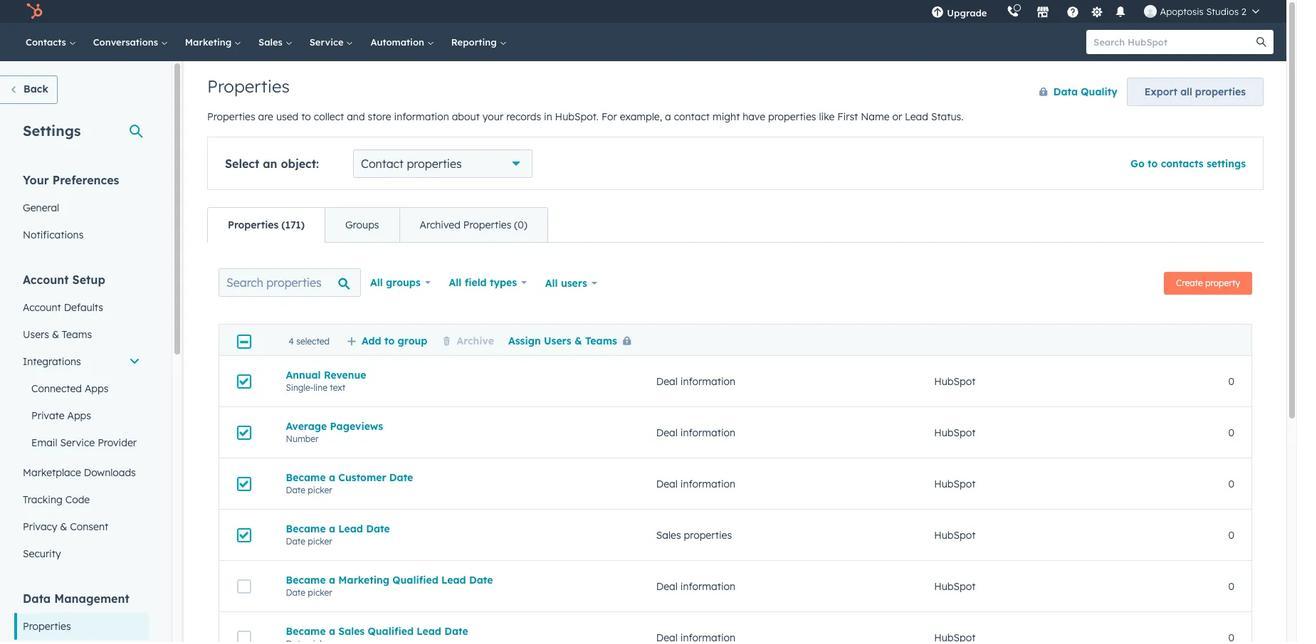 Task type: locate. For each thing, give the bounding box(es) containing it.
create property
[[1177, 278, 1241, 288]]

marketplace downloads link
[[14, 459, 149, 486]]

qualified
[[393, 574, 439, 586], [368, 625, 414, 638]]

2 horizontal spatial to
[[1148, 157, 1158, 170]]

became a customer date button
[[286, 471, 622, 484]]

0 horizontal spatial all
[[370, 276, 383, 289]]

3 hubspot from the top
[[934, 478, 976, 490]]

all users button
[[536, 268, 606, 298]]

apps for private apps
[[67, 409, 91, 422]]

all left users
[[545, 277, 558, 290]]

1 vertical spatial service
[[60, 437, 95, 449]]

annual revenue button
[[286, 369, 622, 381]]

Search search field
[[219, 268, 361, 297]]

tracking
[[23, 494, 63, 506]]

information
[[394, 110, 449, 123], [681, 375, 736, 388], [681, 426, 736, 439], [681, 478, 736, 490], [681, 580, 736, 593]]

tara schultz image
[[1145, 5, 1158, 18]]

all inside 'popup button'
[[545, 277, 558, 290]]

account for account setup
[[23, 273, 69, 287]]

2 0 from the top
[[1229, 426, 1235, 439]]

calling icon image
[[1007, 6, 1020, 19]]

users right assign
[[544, 335, 572, 348]]

number
[[286, 433, 319, 444]]

properties left (171)
[[228, 219, 279, 231]]

0 horizontal spatial service
[[60, 437, 95, 449]]

data down security
[[23, 592, 51, 606]]

1 became from the top
[[286, 471, 326, 484]]

deal for line
[[656, 375, 678, 388]]

a for became a marketing qualified lead date
[[329, 574, 335, 586]]

Search HubSpot search field
[[1087, 30, 1261, 54]]

1 vertical spatial picker
[[308, 536, 332, 547]]

users
[[561, 277, 587, 290]]

0 for became a lead date
[[1229, 529, 1235, 542]]

0 horizontal spatial &
[[52, 328, 59, 341]]

menu
[[922, 0, 1270, 23]]

& right privacy
[[60, 521, 67, 533]]

became inside became a lead date date picker
[[286, 522, 326, 535]]

service down 'private apps' link
[[60, 437, 95, 449]]

0 vertical spatial picker
[[308, 485, 332, 495]]

properties inside tab panel
[[684, 529, 732, 542]]

data management
[[23, 592, 129, 606]]

apps down integrations button
[[85, 382, 109, 395]]

1 deal from the top
[[656, 375, 678, 388]]

0 for annual revenue
[[1229, 375, 1235, 388]]

2 became from the top
[[286, 522, 326, 535]]

2 vertical spatial to
[[385, 335, 395, 348]]

all for all field types
[[449, 276, 462, 289]]

1 vertical spatial account
[[23, 301, 61, 314]]

users & teams
[[23, 328, 92, 341]]

search image
[[1257, 37, 1267, 47]]

3 picker from the top
[[308, 587, 332, 598]]

picker down became a lead date date picker on the bottom of the page
[[308, 587, 332, 598]]

0 vertical spatial apps
[[85, 382, 109, 395]]

all
[[370, 276, 383, 289], [449, 276, 462, 289], [545, 277, 558, 290]]

1 0 from the top
[[1229, 375, 1235, 388]]

4 0 from the top
[[1229, 529, 1235, 542]]

became inside became a customer date date picker
[[286, 471, 326, 484]]

0 horizontal spatial teams
[[62, 328, 92, 341]]

became a sales qualified lead date
[[286, 625, 468, 638]]

all for all groups
[[370, 276, 383, 289]]

3 became from the top
[[286, 574, 326, 586]]

0 vertical spatial sales
[[259, 36, 285, 48]]

to right go
[[1148, 157, 1158, 170]]

1 horizontal spatial to
[[385, 335, 395, 348]]

automation
[[371, 36, 427, 48]]

picker down became a customer date date picker
[[308, 536, 332, 547]]

0 horizontal spatial sales
[[259, 36, 285, 48]]

2 horizontal spatial sales
[[656, 529, 681, 542]]

assign
[[508, 335, 541, 348]]

3 0 from the top
[[1229, 478, 1235, 490]]

information for qualified
[[681, 580, 736, 593]]

tab panel
[[207, 242, 1264, 642]]

1 picker from the top
[[308, 485, 332, 495]]

a
[[665, 110, 671, 123], [329, 471, 335, 484], [329, 522, 335, 535], [329, 574, 335, 586], [329, 625, 335, 638]]

0 horizontal spatial to
[[301, 110, 311, 123]]

4
[[289, 336, 294, 347]]

settings image
[[1091, 6, 1104, 19]]

your preferences
[[23, 173, 119, 187]]

hubspot for became a customer date
[[934, 478, 976, 490]]

average pageviews number
[[286, 420, 383, 444]]

deal information for date
[[656, 478, 736, 490]]

properties inside archived properties (0) link
[[463, 219, 512, 231]]

1 hubspot from the top
[[934, 375, 976, 388]]

text
[[330, 382, 346, 393]]

properties up the are
[[207, 75, 290, 97]]

data inside data quality button
[[1054, 85, 1078, 98]]

0 vertical spatial account
[[23, 273, 69, 287]]

conversations
[[93, 36, 161, 48]]

& right assign
[[575, 335, 582, 348]]

0 vertical spatial data
[[1054, 85, 1078, 98]]

settings link
[[1089, 4, 1106, 19]]

all left groups
[[370, 276, 383, 289]]

4 deal information from the top
[[656, 580, 736, 593]]

lead right or on the top
[[905, 110, 929, 123]]

back
[[24, 83, 48, 95]]

a inside became a marketing qualified lead date date picker
[[329, 574, 335, 586]]

marketplace
[[23, 466, 81, 479]]

account up account defaults
[[23, 273, 69, 287]]

hubspot link
[[17, 3, 53, 20]]

1 vertical spatial qualified
[[368, 625, 414, 638]]

3 deal from the top
[[656, 478, 678, 490]]

properties left (0)
[[463, 219, 512, 231]]

notifications button
[[1109, 0, 1133, 23]]

properties inside button
[[1196, 85, 1246, 98]]

tab list
[[207, 207, 548, 243]]

1 vertical spatial data
[[23, 592, 51, 606]]

a inside became a lead date date picker
[[329, 522, 335, 535]]

group
[[398, 335, 428, 348]]

information for line
[[681, 375, 736, 388]]

provider
[[98, 437, 137, 449]]

picker up became a lead date date picker on the bottom of the page
[[308, 485, 332, 495]]

marketing inside became a marketing qualified lead date date picker
[[338, 574, 390, 586]]

2 account from the top
[[23, 301, 61, 314]]

1 deal information from the top
[[656, 375, 736, 388]]

0 horizontal spatial data
[[23, 592, 51, 606]]

add
[[362, 335, 381, 348]]

deal information for line
[[656, 375, 736, 388]]

to right used
[[301, 110, 311, 123]]

annual
[[286, 369, 321, 381]]

users
[[23, 328, 49, 341], [544, 335, 572, 348]]

example,
[[620, 110, 662, 123]]

picker for customer
[[308, 485, 332, 495]]

account up users & teams at the left bottom
[[23, 301, 61, 314]]

apps inside connected apps link
[[85, 382, 109, 395]]

4 deal from the top
[[656, 580, 678, 593]]

apps down connected apps link
[[67, 409, 91, 422]]

marketing
[[185, 36, 234, 48], [338, 574, 390, 586]]

add to group
[[362, 335, 428, 348]]

first
[[838, 110, 858, 123]]

2 deal information from the top
[[656, 426, 736, 439]]

line
[[314, 382, 328, 393]]

service right sales link
[[310, 36, 346, 48]]

sales
[[259, 36, 285, 48], [656, 529, 681, 542], [338, 625, 365, 638]]

became for became a marketing qualified lead date
[[286, 574, 326, 586]]

marketing down became a lead date date picker on the bottom of the page
[[338, 574, 390, 586]]

1 vertical spatial apps
[[67, 409, 91, 422]]

date
[[389, 471, 413, 484], [286, 485, 306, 495], [366, 522, 390, 535], [286, 536, 306, 547], [469, 574, 493, 586], [286, 587, 306, 598], [445, 625, 468, 638]]

pageviews
[[330, 420, 383, 433]]

sales for sales properties
[[656, 529, 681, 542]]

properties inside popup button
[[407, 157, 462, 171]]

1 horizontal spatial service
[[310, 36, 346, 48]]

settings
[[23, 122, 81, 140]]

annual revenue single-line text
[[286, 369, 366, 393]]

teams
[[62, 328, 92, 341], [585, 335, 617, 348]]

5 hubspot from the top
[[934, 580, 976, 593]]

& up integrations
[[52, 328, 59, 341]]

2 horizontal spatial all
[[545, 277, 558, 290]]

data quality button
[[1025, 78, 1119, 106]]

apps inside 'private apps' link
[[67, 409, 91, 422]]

2 hubspot from the top
[[934, 426, 976, 439]]

& for teams
[[52, 328, 59, 341]]

0 horizontal spatial users
[[23, 328, 49, 341]]

to for add to group
[[385, 335, 395, 348]]

became inside became a marketing qualified lead date date picker
[[286, 574, 326, 586]]

1 horizontal spatial teams
[[585, 335, 617, 348]]

qualified inside became a marketing qualified lead date date picker
[[393, 574, 439, 586]]

a inside became a customer date date picker
[[329, 471, 335, 484]]

1 account from the top
[[23, 273, 69, 287]]

all left field
[[449, 276, 462, 289]]

connected
[[31, 382, 82, 395]]

apps
[[85, 382, 109, 395], [67, 409, 91, 422]]

picker inside became a lead date date picker
[[308, 536, 332, 547]]

deal for qualified
[[656, 580, 678, 593]]

2 vertical spatial picker
[[308, 587, 332, 598]]

collect
[[314, 110, 344, 123]]

general
[[23, 202, 59, 214]]

tooltip
[[406, 295, 530, 326]]

account setup element
[[14, 272, 149, 568]]

1 vertical spatial to
[[1148, 157, 1158, 170]]

1 horizontal spatial sales
[[338, 625, 365, 638]]

0 horizontal spatial marketing
[[185, 36, 234, 48]]

to right add
[[385, 335, 395, 348]]

4 hubspot from the top
[[934, 529, 976, 542]]

lead down became a customer date date picker
[[338, 522, 363, 535]]

1 horizontal spatial data
[[1054, 85, 1078, 98]]

marketing left sales link
[[185, 36, 234, 48]]

1 horizontal spatial marketing
[[338, 574, 390, 586]]

qualified up became a sales qualified lead date
[[393, 574, 439, 586]]

account inside account defaults link
[[23, 301, 61, 314]]

properties link
[[14, 613, 149, 640]]

2 picker from the top
[[308, 536, 332, 547]]

contacts link
[[17, 23, 85, 61]]

picker inside became a customer date date picker
[[308, 485, 332, 495]]

studios
[[1207, 6, 1239, 17]]

qualified down became a marketing qualified lead date date picker
[[368, 625, 414, 638]]

private apps link
[[14, 402, 149, 429]]

information for date
[[681, 478, 736, 490]]

properties inside properties link
[[23, 620, 71, 633]]

5 0 from the top
[[1229, 580, 1235, 593]]

became a lead date button
[[286, 522, 622, 535]]

privacy & consent link
[[14, 513, 149, 541]]

0 for average pageviews
[[1229, 426, 1235, 439]]

apps for connected apps
[[85, 382, 109, 395]]

create property button
[[1164, 272, 1253, 295]]

1 horizontal spatial all
[[449, 276, 462, 289]]

integrations
[[23, 355, 81, 368]]

automation link
[[362, 23, 443, 61]]

email service provider link
[[14, 429, 149, 456]]

properties left the are
[[207, 110, 255, 123]]

1 vertical spatial sales
[[656, 529, 681, 542]]

account for account defaults
[[23, 301, 61, 314]]

& inside "link"
[[60, 521, 67, 533]]

customer
[[338, 471, 386, 484]]

data inside "data management" element
[[23, 592, 51, 606]]

teams down users
[[585, 335, 617, 348]]

assign users & teams button
[[508, 335, 637, 348]]

1 horizontal spatial &
[[60, 521, 67, 533]]

0 vertical spatial qualified
[[393, 574, 439, 586]]

might
[[713, 110, 740, 123]]

3 deal information from the top
[[656, 478, 736, 490]]

contact
[[361, 157, 404, 171]]

contact properties
[[361, 157, 462, 171]]

sales link
[[250, 23, 301, 61]]

1 vertical spatial marketing
[[338, 574, 390, 586]]

service inside account setup element
[[60, 437, 95, 449]]

2 vertical spatial sales
[[338, 625, 365, 638]]

export
[[1145, 85, 1178, 98]]

menu item
[[997, 0, 1000, 23]]

connected apps
[[31, 382, 109, 395]]

lead down became a lead date button
[[442, 574, 466, 586]]

became
[[286, 471, 326, 484], [286, 522, 326, 535], [286, 574, 326, 586], [286, 625, 326, 638]]

properties down data management
[[23, 620, 71, 633]]

users inside account setup element
[[23, 328, 49, 341]]

tracking code link
[[14, 486, 149, 513]]

deal
[[656, 375, 678, 388], [656, 426, 678, 439], [656, 478, 678, 490], [656, 580, 678, 593]]

data left quality
[[1054, 85, 1078, 98]]

0 vertical spatial service
[[310, 36, 346, 48]]

4 became from the top
[[286, 625, 326, 638]]

users up integrations
[[23, 328, 49, 341]]

all field types
[[449, 276, 517, 289]]

teams up integrations button
[[62, 328, 92, 341]]



Task type: describe. For each thing, give the bounding box(es) containing it.
like
[[819, 110, 835, 123]]

status.
[[931, 110, 964, 123]]

selected
[[296, 336, 330, 347]]

hubspot for became a marketing qualified lead date
[[934, 580, 976, 593]]

contact
[[674, 110, 710, 123]]

connected apps link
[[14, 375, 149, 402]]

0 for became a marketing qualified lead date
[[1229, 580, 1235, 593]]

preferences
[[52, 173, 119, 187]]

properties (171) link
[[208, 208, 325, 242]]

became for became a lead date
[[286, 522, 326, 535]]

became a sales qualified lead date button
[[286, 625, 622, 638]]

a for became a lead date
[[329, 522, 335, 535]]

tracking code
[[23, 494, 90, 506]]

about
[[452, 110, 480, 123]]

marketplace downloads
[[23, 466, 136, 479]]

private apps
[[31, 409, 91, 422]]

average pageviews button
[[286, 420, 622, 433]]

used
[[276, 110, 299, 123]]

a for became a customer date
[[329, 471, 335, 484]]

data quality
[[1054, 85, 1118, 98]]

(0)
[[514, 219, 528, 231]]

notifications link
[[14, 221, 149, 249]]

sales for sales
[[259, 36, 285, 48]]

downloads
[[84, 466, 136, 479]]

hubspot for became a lead date
[[934, 529, 976, 542]]

create
[[1177, 278, 1203, 288]]

data for data management
[[23, 592, 51, 606]]

hubspot for annual revenue
[[934, 375, 976, 388]]

lead inside became a marketing qualified lead date date picker
[[442, 574, 466, 586]]

reporting link
[[443, 23, 515, 61]]

export all properties
[[1145, 85, 1246, 98]]

to for go to contacts settings
[[1148, 157, 1158, 170]]

menu containing apoptosis studios 2
[[922, 0, 1270, 23]]

teams inside account setup element
[[62, 328, 92, 341]]

2 deal from the top
[[656, 426, 678, 439]]

add to group button
[[347, 335, 428, 348]]

became for became a customer date
[[286, 471, 326, 484]]

qualified for marketing
[[393, 574, 439, 586]]

records
[[506, 110, 541, 123]]

go to contacts settings button
[[1131, 157, 1246, 170]]

apoptosis studios 2 button
[[1136, 0, 1268, 23]]

service link
[[301, 23, 362, 61]]

marketplaces image
[[1037, 6, 1050, 19]]

email service provider
[[31, 437, 137, 449]]

tab panel containing all groups
[[207, 242, 1264, 642]]

upgrade
[[947, 7, 987, 19]]

& for consent
[[60, 521, 67, 533]]

export all properties button
[[1127, 78, 1264, 106]]

0 for became a customer date
[[1229, 478, 1235, 490]]

archived
[[420, 219, 461, 231]]

assign users & teams
[[508, 335, 617, 348]]

picker inside became a marketing qualified lead date date picker
[[308, 587, 332, 598]]

quality
[[1081, 85, 1118, 98]]

teams inside tab panel
[[585, 335, 617, 348]]

properties are used to collect and store information about your records in hubspot. for example, a contact might have properties like first name or lead status.
[[207, 110, 964, 123]]

your
[[23, 173, 49, 187]]

became a lead date date picker
[[286, 522, 390, 547]]

deal information for qualified
[[656, 580, 736, 593]]

all for all users
[[545, 277, 558, 290]]

sales properties
[[656, 529, 732, 542]]

archived properties (0) link
[[399, 208, 548, 242]]

all groups button
[[361, 268, 440, 297]]

groups
[[345, 219, 379, 231]]

management
[[54, 592, 129, 606]]

qualified for sales
[[368, 625, 414, 638]]

users & teams link
[[14, 321, 149, 348]]

deal for date
[[656, 478, 678, 490]]

all users
[[545, 277, 587, 290]]

0 vertical spatial marketing
[[185, 36, 234, 48]]

and
[[347, 110, 365, 123]]

upgrade image
[[932, 6, 945, 19]]

calling icon button
[[1002, 2, 1026, 21]]

your preferences element
[[14, 172, 149, 249]]

notifications image
[[1115, 6, 1128, 19]]

data for data quality
[[1054, 85, 1078, 98]]

revenue
[[324, 369, 366, 381]]

1 horizontal spatial users
[[544, 335, 572, 348]]

select
[[225, 157, 259, 171]]

archived properties (0)
[[420, 219, 528, 231]]

privacy
[[23, 521, 57, 533]]

marketing link
[[176, 23, 250, 61]]

average
[[286, 420, 327, 433]]

object:
[[281, 157, 319, 171]]

lead down became a marketing qualified lead date 'button'
[[417, 625, 441, 638]]

types
[[490, 276, 517, 289]]

go to contacts settings
[[1131, 157, 1246, 170]]

back link
[[0, 75, 58, 104]]

properties inside properties (171) link
[[228, 219, 279, 231]]

go
[[1131, 157, 1145, 170]]

hubspot image
[[26, 3, 43, 20]]

groups
[[386, 276, 421, 289]]

property
[[1206, 278, 1241, 288]]

2
[[1242, 6, 1247, 17]]

defaults
[[64, 301, 103, 314]]

for
[[602, 110, 617, 123]]

help image
[[1067, 6, 1080, 19]]

in
[[544, 110, 552, 123]]

tab list containing properties (171)
[[207, 207, 548, 243]]

code
[[65, 494, 90, 506]]

private
[[31, 409, 64, 422]]

integrations button
[[14, 348, 149, 375]]

archive button
[[442, 335, 494, 348]]

security link
[[14, 541, 149, 568]]

notifications
[[23, 229, 84, 241]]

contacts
[[26, 36, 69, 48]]

reporting
[[451, 36, 500, 48]]

2 horizontal spatial &
[[575, 335, 582, 348]]

0 vertical spatial to
[[301, 110, 311, 123]]

picker for lead
[[308, 536, 332, 547]]

properties (171)
[[228, 219, 305, 231]]

are
[[258, 110, 273, 123]]

account setup
[[23, 273, 105, 287]]

store
[[368, 110, 391, 123]]

setup
[[72, 273, 105, 287]]

hubspot for average pageviews
[[934, 426, 976, 439]]

privacy & consent
[[23, 521, 108, 533]]

became a customer date date picker
[[286, 471, 413, 495]]

became a marketing qualified lead date date picker
[[286, 574, 493, 598]]

name
[[861, 110, 890, 123]]

lead inside became a lead date date picker
[[338, 522, 363, 535]]

data management element
[[14, 591, 149, 642]]



Task type: vqa. For each thing, say whether or not it's contained in the screenshot.


